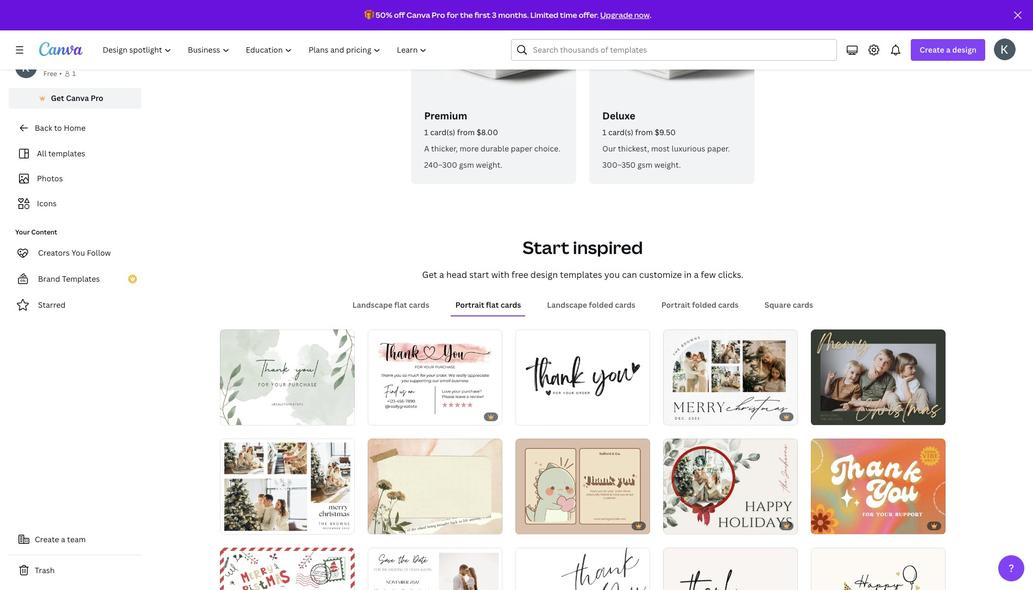 Task type: vqa. For each thing, say whether or not it's contained in the screenshot.
Get corresponding to Get a head start with free design templates you can customize in a few clicks.
yes



Task type: locate. For each thing, give the bounding box(es) containing it.
get canva pro
[[51, 93, 103, 103]]

0 horizontal spatial pro
[[91, 93, 103, 103]]

1 vertical spatial canva
[[66, 93, 89, 103]]

2 folded from the left
[[693, 300, 717, 310]]

flat for landscape
[[395, 300, 407, 310]]

1 horizontal spatial design
[[953, 45, 977, 55]]

few
[[701, 269, 716, 281]]

1 from from the left
[[457, 127, 475, 138]]

get canva pro button
[[9, 88, 141, 109]]

2 gsm from the left
[[638, 160, 653, 170]]

weight. down a thicker, more durable paper choice.
[[476, 160, 503, 170]]

2 horizontal spatial 1
[[603, 127, 607, 138]]

canva
[[407, 10, 430, 20], [66, 93, 89, 103]]

portrait for portrait folded cards
[[662, 300, 691, 310]]

paper.
[[708, 143, 730, 154]]

create inside dropdown button
[[920, 45, 945, 55]]

•
[[59, 69, 62, 78]]

from inside deluxe 1 card(s) from $9.50
[[636, 127, 653, 138]]

personal
[[43, 57, 76, 67]]

2 from from the left
[[636, 127, 653, 138]]

red and green organic illustrations christmas card image
[[220, 548, 355, 591]]

create a team
[[35, 535, 86, 545]]

get down •
[[51, 93, 64, 103]]

weight. for premium
[[476, 160, 503, 170]]

a inside dropdown button
[[947, 45, 951, 55]]

1 vertical spatial get
[[422, 269, 437, 281]]

limited
[[531, 10, 559, 20]]

1 horizontal spatial landscape
[[547, 300, 588, 310]]

design inside dropdown button
[[953, 45, 977, 55]]

follow
[[87, 248, 111, 258]]

0 horizontal spatial flat
[[395, 300, 407, 310]]

4 cards from the left
[[719, 300, 739, 310]]

portrait inside button
[[662, 300, 691, 310]]

0 horizontal spatial gsm
[[459, 160, 474, 170]]

1 vertical spatial templates
[[560, 269, 603, 281]]

1 landscape from the left
[[353, 300, 393, 310]]

landscape for landscape folded cards
[[547, 300, 588, 310]]

0 vertical spatial design
[[953, 45, 977, 55]]

from up more
[[457, 127, 475, 138]]

1
[[72, 69, 76, 78], [424, 127, 429, 138], [603, 127, 607, 138]]

start inspired
[[523, 236, 643, 259]]

from inside premium 1 card(s) from $8.00
[[457, 127, 475, 138]]

a for team
[[61, 535, 65, 545]]

portrait inside button
[[456, 300, 485, 310]]

canva right the 'off'
[[407, 10, 430, 20]]

folded
[[589, 300, 614, 310], [693, 300, 717, 310]]

a
[[424, 143, 430, 154]]

0 horizontal spatial get
[[51, 93, 64, 103]]

1 for premium
[[424, 127, 429, 138]]

0 horizontal spatial from
[[457, 127, 475, 138]]

1 vertical spatial create
[[35, 535, 59, 545]]

card(s) up thicker,
[[430, 127, 456, 138]]

a thicker, more durable paper choice.
[[424, 143, 561, 154]]

1 horizontal spatial portrait
[[662, 300, 691, 310]]

paper
[[511, 143, 533, 154]]

premium
[[424, 109, 468, 122]]

folded down you
[[589, 300, 614, 310]]

0 horizontal spatial create
[[35, 535, 59, 545]]

0 vertical spatial get
[[51, 93, 64, 103]]

flat inside portrait flat cards button
[[486, 300, 499, 310]]

3 cards from the left
[[615, 300, 636, 310]]

to
[[54, 123, 62, 133]]

get
[[51, 93, 64, 103], [422, 269, 437, 281]]

card(s) down deluxe
[[609, 127, 634, 138]]

1 right •
[[72, 69, 76, 78]]

cards inside button
[[719, 300, 739, 310]]

card(s)
[[430, 127, 456, 138], [609, 127, 634, 138]]

folded down few
[[693, 300, 717, 310]]

can
[[622, 269, 637, 281]]

$8.00
[[477, 127, 498, 138]]

1 horizontal spatial card(s)
[[609, 127, 634, 138]]

0 horizontal spatial design
[[531, 269, 558, 281]]

colorful gradient thank your card image
[[811, 439, 946, 535]]

0 vertical spatial canva
[[407, 10, 430, 20]]

0 horizontal spatial weight.
[[476, 160, 503, 170]]

1 cards from the left
[[409, 300, 430, 310]]

create for create a design
[[920, 45, 945, 55]]

1 horizontal spatial weight.
[[655, 160, 681, 170]]

portrait for portrait flat cards
[[456, 300, 485, 310]]

get inside 'button'
[[51, 93, 64, 103]]

None search field
[[512, 39, 838, 61]]

pro up back to home link
[[91, 93, 103, 103]]

2 card(s) from the left
[[609, 127, 634, 138]]

1 vertical spatial design
[[531, 269, 558, 281]]

all templates link
[[15, 143, 135, 164]]

1 horizontal spatial 1
[[424, 127, 429, 138]]

gsm down more
[[459, 160, 474, 170]]

2 landscape from the left
[[547, 300, 588, 310]]

0 vertical spatial templates
[[48, 148, 85, 159]]

starred
[[38, 300, 66, 310]]

card(s) inside premium 1 card(s) from $8.00
[[430, 127, 456, 138]]

1 horizontal spatial gsm
[[638, 160, 653, 170]]

from for premium
[[457, 127, 475, 138]]

pro inside 'button'
[[91, 93, 103, 103]]

from up thickest,
[[636, 127, 653, 138]]

design right free
[[531, 269, 558, 281]]

design left "kendall parks" icon
[[953, 45, 977, 55]]

0 horizontal spatial card(s)
[[430, 127, 456, 138]]

1 horizontal spatial from
[[636, 127, 653, 138]]

templates
[[48, 148, 85, 159], [560, 269, 603, 281]]

2 weight. from the left
[[655, 160, 681, 170]]

1 card(s) from the left
[[430, 127, 456, 138]]

folded inside button
[[693, 300, 717, 310]]

weight.
[[476, 160, 503, 170], [655, 160, 681, 170]]

1 up a
[[424, 127, 429, 138]]

1 inside premium 1 card(s) from $8.00
[[424, 127, 429, 138]]

landscape flat cards button
[[348, 295, 434, 316]]

portrait down in on the top right of the page
[[662, 300, 691, 310]]

gsm for premium
[[459, 160, 474, 170]]

luxurious
[[672, 143, 706, 154]]

cards for landscape flat cards
[[409, 300, 430, 310]]

portrait
[[456, 300, 485, 310], [662, 300, 691, 310]]

more
[[460, 143, 479, 154]]

you
[[72, 248, 85, 258]]

cards
[[409, 300, 430, 310], [501, 300, 521, 310], [615, 300, 636, 310], [719, 300, 739, 310], [793, 300, 814, 310]]

card(s) inside deluxe 1 card(s) from $9.50
[[609, 127, 634, 138]]

pink minimalist thank you for purchase card image
[[368, 330, 503, 426]]

photos
[[37, 173, 63, 184]]

1 vertical spatial pro
[[91, 93, 103, 103]]

1 weight. from the left
[[476, 160, 503, 170]]

portrait down start
[[456, 300, 485, 310]]

get left the head
[[422, 269, 437, 281]]

months.
[[498, 10, 529, 20]]

create inside button
[[35, 535, 59, 545]]

1 folded from the left
[[589, 300, 614, 310]]

1 horizontal spatial pro
[[432, 10, 445, 20]]

gsm down thickest,
[[638, 160, 653, 170]]

weight. for deluxe
[[655, 160, 681, 170]]

0 horizontal spatial portrait
[[456, 300, 485, 310]]

get for get canva pro
[[51, 93, 64, 103]]

0 vertical spatial create
[[920, 45, 945, 55]]

$9.50
[[655, 127, 676, 138]]

icons
[[37, 198, 57, 209]]

2 portrait from the left
[[662, 300, 691, 310]]

300–350 gsm weight.
[[603, 160, 681, 170]]

1 horizontal spatial flat
[[486, 300, 499, 310]]

flat
[[395, 300, 407, 310], [486, 300, 499, 310]]

brand templates
[[38, 274, 100, 284]]

2 cards from the left
[[501, 300, 521, 310]]

free
[[43, 69, 57, 78]]

1 inside deluxe 1 card(s) from $9.50
[[603, 127, 607, 138]]

start
[[470, 269, 489, 281]]

canva up home
[[66, 93, 89, 103]]

0 horizontal spatial canva
[[66, 93, 89, 103]]

start
[[523, 236, 570, 259]]

back
[[35, 123, 52, 133]]

1 flat from the left
[[395, 300, 407, 310]]

1 horizontal spatial folded
[[693, 300, 717, 310]]

templates right all
[[48, 148, 85, 159]]

pro left "for" on the top left of the page
[[432, 10, 445, 20]]

300–350
[[603, 160, 636, 170]]

modern calendar photo save the date invitation card image
[[368, 548, 503, 591]]

weight. down 'our thickest, most luxurious paper.'
[[655, 160, 681, 170]]

square
[[765, 300, 791, 310]]

a inside button
[[61, 535, 65, 545]]

off
[[394, 10, 405, 20]]

card(s) for premium
[[430, 127, 456, 138]]

1 horizontal spatial get
[[422, 269, 437, 281]]

3
[[492, 10, 497, 20]]

portrait folded cards
[[662, 300, 739, 310]]

0 horizontal spatial folded
[[589, 300, 614, 310]]

0 horizontal spatial landscape
[[353, 300, 393, 310]]

0 vertical spatial pro
[[432, 10, 445, 20]]

brown illustration thank you card image
[[516, 439, 651, 535]]

1 horizontal spatial create
[[920, 45, 945, 55]]

landscape flat cards
[[353, 300, 430, 310]]

brand templates link
[[9, 268, 141, 290]]

1 up our
[[603, 127, 607, 138]]

flat inside landscape flat cards button
[[395, 300, 407, 310]]

all templates
[[37, 148, 85, 159]]

white elegant modern calligraphy wedding thank you card image
[[516, 548, 651, 591]]

create a design button
[[912, 39, 986, 61]]

templates down start inspired
[[560, 269, 603, 281]]

1 for deluxe
[[603, 127, 607, 138]]

get a head start with free design templates you can customize in a few clicks.
[[422, 269, 744, 281]]

landscape
[[353, 300, 393, 310], [547, 300, 588, 310]]

from
[[457, 127, 475, 138], [636, 127, 653, 138]]

landscape folded cards
[[547, 300, 636, 310]]

2 flat from the left
[[486, 300, 499, 310]]

folded inside button
[[589, 300, 614, 310]]

1 portrait from the left
[[456, 300, 485, 310]]

1 gsm from the left
[[459, 160, 474, 170]]

premium image
[[411, 0, 577, 105]]

240–300 gsm weight.
[[424, 160, 503, 170]]

premium 1 card(s) from $8.00
[[424, 109, 498, 138]]

gsm
[[459, 160, 474, 170], [638, 160, 653, 170]]



Task type: describe. For each thing, give the bounding box(es) containing it.
back to home link
[[9, 117, 141, 139]]

gsm for deluxe
[[638, 160, 653, 170]]

white and gold modern greeting happy birthday card image
[[811, 548, 946, 591]]

cards for landscape folded cards
[[615, 300, 636, 310]]

head
[[447, 269, 467, 281]]

family christmas card image
[[664, 439, 798, 535]]

trash
[[35, 566, 55, 576]]

a for design
[[947, 45, 951, 55]]

from for deluxe
[[636, 127, 653, 138]]

square cards
[[765, 300, 814, 310]]

photo collage christmas card image
[[220, 439, 355, 535]]

Search search field
[[533, 40, 831, 60]]

inspired
[[573, 236, 643, 259]]

durable
[[481, 143, 509, 154]]

trash link
[[9, 560, 141, 582]]

thickest,
[[618, 143, 650, 154]]

create a design
[[920, 45, 977, 55]]

cards for portrait folded cards
[[719, 300, 739, 310]]

now
[[635, 10, 650, 20]]

upgrade
[[601, 10, 633, 20]]

starred link
[[9, 295, 141, 316]]

offer.
[[579, 10, 599, 20]]

our thickest, most luxurious paper.
[[603, 143, 730, 154]]

a for head
[[440, 269, 444, 281]]

portrait flat cards
[[456, 300, 521, 310]]

free •
[[43, 69, 62, 78]]

brand
[[38, 274, 60, 284]]

creators
[[38, 248, 70, 258]]

flat for portrait
[[486, 300, 499, 310]]

home
[[64, 123, 86, 133]]

portrait flat cards button
[[451, 295, 526, 316]]

white minimalist simple thank you card image
[[516, 330, 651, 426]]

with
[[492, 269, 510, 281]]

folded for landscape
[[589, 300, 614, 310]]

landscape for landscape flat cards
[[353, 300, 393, 310]]

square cards button
[[761, 295, 818, 316]]

🎁 50% off canva pro for the first 3 months. limited time offer. upgrade now .
[[364, 10, 652, 20]]

kendall parks image
[[995, 39, 1016, 60]]

0 horizontal spatial 1
[[72, 69, 76, 78]]

our
[[603, 143, 617, 154]]

1 horizontal spatial templates
[[560, 269, 603, 281]]

free
[[512, 269, 529, 281]]

thicker,
[[431, 143, 458, 154]]

green gold simple photo handwriting merry christmas holiday card image
[[811, 330, 946, 426]]

photos link
[[15, 168, 135, 189]]

landscape folded cards button
[[543, 295, 640, 316]]

240–300
[[424, 160, 458, 170]]

content
[[31, 228, 57, 237]]

neutral black and white minimalist wedding thank you card image
[[664, 548, 798, 591]]

customize
[[640, 269, 682, 281]]

beige flower rustic blank greeting gift card image
[[368, 439, 503, 535]]

create for create a team
[[35, 535, 59, 545]]

back to home
[[35, 123, 86, 133]]

in
[[684, 269, 692, 281]]

cards for portrait flat cards
[[501, 300, 521, 310]]

portrait folded cards button
[[658, 295, 743, 316]]

.
[[650, 10, 652, 20]]

clicks.
[[718, 269, 744, 281]]

templates
[[62, 274, 100, 284]]

🎁
[[364, 10, 374, 20]]

the
[[460, 10, 473, 20]]

5 cards from the left
[[793, 300, 814, 310]]

card(s) for deluxe
[[609, 127, 634, 138]]

minimalist thank you card image
[[220, 330, 355, 426]]

top level navigation element
[[96, 39, 437, 61]]

deluxe image
[[590, 0, 755, 105]]

first
[[475, 10, 491, 20]]

simplistic photo collage christmas card image
[[664, 330, 798, 426]]

your content
[[15, 228, 57, 237]]

deluxe
[[603, 109, 636, 122]]

choice.
[[535, 143, 561, 154]]

team
[[67, 535, 86, 545]]

get for get a head start with free design templates you can customize in a few clicks.
[[422, 269, 437, 281]]

all
[[37, 148, 46, 159]]

50%
[[376, 10, 393, 20]]

your
[[15, 228, 30, 237]]

time
[[560, 10, 578, 20]]

create a team button
[[9, 529, 141, 551]]

creators you follow link
[[9, 242, 141, 264]]

upgrade now button
[[601, 10, 650, 20]]

creators you follow
[[38, 248, 111, 258]]

deluxe 1 card(s) from $9.50
[[603, 109, 676, 138]]

for
[[447, 10, 459, 20]]

most
[[652, 143, 670, 154]]

0 horizontal spatial templates
[[48, 148, 85, 159]]

1 horizontal spatial canva
[[407, 10, 430, 20]]

icons link
[[15, 193, 135, 214]]

you
[[605, 269, 620, 281]]

canva inside 'button'
[[66, 93, 89, 103]]

folded for portrait
[[693, 300, 717, 310]]



